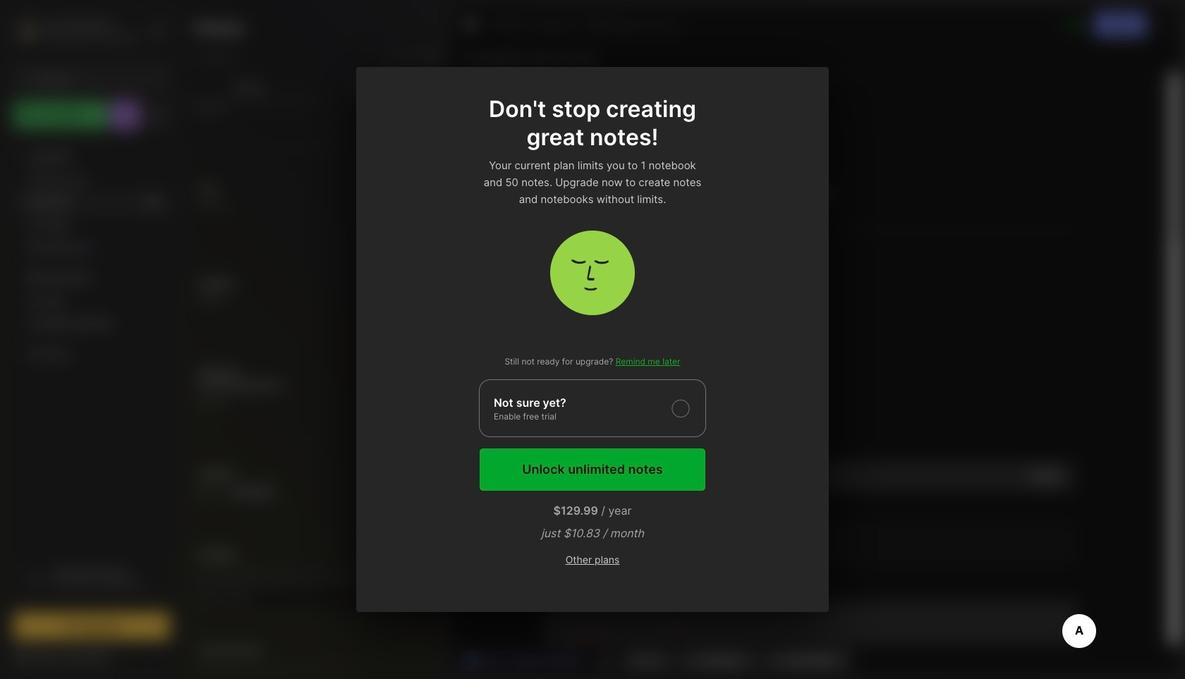 Task type: describe. For each thing, give the bounding box(es) containing it.
main element
[[0, 0, 183, 679]]

expand note image
[[463, 16, 480, 33]]

expand notebooks image
[[18, 274, 27, 283]]

note window element
[[452, 4, 1181, 675]]

none search field inside 'main' element
[[39, 70, 157, 87]]

add tag image
[[596, 652, 613, 669]]

Note Editor text field
[[453, 73, 1180, 645]]

happy face illustration image
[[550, 231, 635, 315]]



Task type: locate. For each thing, give the bounding box(es) containing it.
dialog
[[356, 67, 829, 612]]

tree
[[5, 138, 178, 545]]

tab list
[[183, 73, 448, 102]]

None search field
[[39, 70, 157, 87]]

Search text field
[[39, 72, 157, 85]]

expand tags image
[[18, 297, 27, 305]]

tree inside 'main' element
[[5, 138, 178, 545]]

None checkbox
[[479, 380, 706, 437]]



Task type: vqa. For each thing, say whether or not it's contained in the screenshot.
Expand Tags image
yes



